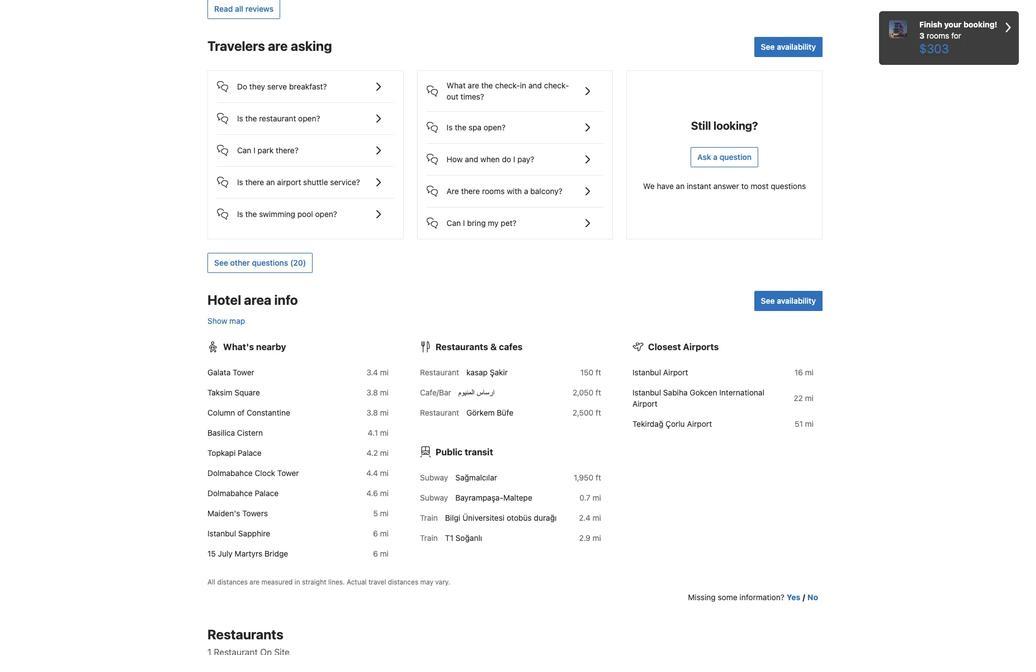 Task type: vqa. For each thing, say whether or not it's contained in the screenshot.


Task type: describe. For each thing, give the bounding box(es) containing it.
topkapi palace
[[208, 448, 262, 457]]

1 horizontal spatial questions
[[771, 181, 806, 191]]

breakfast?
[[289, 81, 327, 91]]

3
[[920, 31, 925, 40]]

51 mi
[[795, 419, 814, 428]]

yes button
[[787, 592, 801, 603]]

is for is the swimming pool open?
[[237, 209, 243, 219]]

görkem büfe
[[467, 408, 514, 417]]

mi for 15 july martyrs bridge
[[380, 549, 389, 558]]

bilgi
[[445, 513, 461, 522]]

1,950 ft
[[574, 473, 601, 482]]

dolmabahce for dolmabahce clock tower
[[208, 468, 253, 478]]

istanbul for istanbul sapphire
[[208, 528, 236, 538]]

150
[[581, 367, 594, 377]]

3.8 for taksim square
[[367, 387, 378, 397]]

is the swimming pool open? button
[[217, 198, 394, 221]]

see other questions (20)
[[214, 258, 306, 267]]

1 horizontal spatial a
[[713, 152, 718, 161]]

restaurants for restaurants
[[208, 626, 284, 642]]

maiden's towers
[[208, 508, 268, 518]]

0 vertical spatial airport
[[663, 367, 688, 377]]

finish your booking! 3 rooms for $303
[[920, 20, 998, 56]]

15 july martyrs bridge
[[208, 549, 288, 558]]

mi for topkapi palace
[[380, 448, 389, 457]]

mi for istanbul sapphire
[[380, 528, 389, 538]]

üniversitesi
[[463, 513, 505, 522]]

2 vertical spatial are
[[250, 578, 260, 586]]

0 horizontal spatial and
[[465, 154, 478, 164]]

6 mi for istanbul sapphire
[[373, 528, 389, 538]]

otobüs
[[507, 513, 532, 522]]

park
[[258, 145, 274, 155]]

can for can i bring my pet?
[[447, 218, 461, 227]]

kasap şakir
[[467, 367, 508, 377]]

how
[[447, 154, 463, 164]]

sağmalcılar
[[455, 473, 497, 482]]

150 ft
[[581, 367, 601, 377]]

finish
[[920, 20, 943, 29]]

when
[[481, 154, 500, 164]]

sabiha
[[663, 387, 688, 397]]

mi for istanbul airport
[[805, 367, 814, 377]]

read
[[214, 4, 233, 13]]

ارساس
[[477, 387, 495, 397]]

open? for is the restaurant open?
[[298, 113, 320, 123]]

/
[[803, 592, 805, 602]]

show
[[208, 316, 227, 325]]

ارساس المنيوم
[[459, 387, 495, 397]]

train for t1 soğanlı
[[420, 533, 438, 542]]

measured
[[262, 578, 293, 586]]

mi for istanbul sabiha gokcen international airport
[[805, 393, 814, 403]]

missing
[[688, 592, 716, 602]]

mi for maiden's towers
[[380, 508, 389, 518]]

hotel
[[208, 292, 241, 307]]

t1
[[445, 533, 454, 542]]

4.1 mi
[[368, 428, 389, 437]]

availability for hotel area info
[[777, 296, 816, 305]]

my
[[488, 218, 499, 227]]

in for measured
[[295, 578, 300, 586]]

15
[[208, 549, 216, 558]]

airport inside istanbul sabiha gokcen international airport
[[633, 399, 658, 408]]

subway for sağmalcılar
[[420, 473, 448, 482]]

rooms inside button
[[482, 186, 505, 196]]

are there rooms with a balcony? button
[[427, 175, 604, 198]]

july
[[218, 549, 233, 558]]

booking!
[[964, 20, 998, 29]]

&
[[491, 342, 497, 352]]

still looking?
[[691, 119, 758, 132]]

görkem
[[467, 408, 495, 417]]

the for is the spa open?
[[455, 122, 467, 132]]

mi for galata tower
[[380, 367, 389, 377]]

the for is the swimming pool open?
[[245, 209, 257, 219]]

closest airports
[[648, 342, 719, 352]]

ft for 2,050 ft
[[596, 387, 601, 397]]

pool
[[297, 209, 313, 219]]

are there rooms with a balcony?
[[447, 186, 563, 196]]

missing some information? yes / no
[[688, 592, 818, 602]]

4.4
[[366, 468, 378, 478]]

open? right pool
[[315, 209, 337, 219]]

2.4
[[579, 513, 591, 522]]

hotel area info
[[208, 292, 298, 307]]

is for is the restaurant open?
[[237, 113, 243, 123]]

constantine
[[247, 408, 290, 417]]

see availability button for hotel area info
[[754, 291, 823, 311]]

may
[[420, 578, 434, 586]]

straight
[[302, 578, 326, 586]]

şakir
[[490, 367, 508, 377]]

travelers
[[208, 38, 265, 54]]

in for check-
[[520, 80, 527, 90]]

rightchevron image
[[1006, 19, 1011, 36]]

times?
[[461, 92, 484, 101]]

is for is the spa open?
[[447, 122, 453, 132]]

taksim
[[208, 387, 232, 397]]

0.7 mi
[[580, 493, 601, 502]]

area
[[244, 292, 272, 307]]

read all reviews
[[214, 4, 274, 13]]

see availability for asking
[[761, 42, 816, 51]]

out
[[447, 92, 459, 101]]

service?
[[330, 177, 360, 187]]

i for can i park there?
[[254, 145, 256, 155]]

towers
[[242, 508, 268, 518]]

16 mi
[[795, 367, 814, 377]]

22
[[794, 393, 803, 403]]

i inside button
[[513, 154, 515, 164]]

galata tower
[[208, 367, 254, 377]]

ask
[[698, 152, 711, 161]]

transit
[[465, 447, 493, 457]]

column
[[208, 408, 235, 417]]

info
[[274, 292, 298, 307]]

bayrampaşa-maltepe
[[455, 493, 533, 502]]

mi for basilica cistern
[[380, 428, 389, 437]]

mi for dolmabahce palace
[[380, 488, 389, 498]]

ask a question button
[[691, 147, 759, 167]]

ft for 1,950 ft
[[596, 473, 601, 482]]

show map link
[[208, 316, 245, 325]]

availability for travelers are asking
[[777, 42, 816, 51]]

do they serve breakfast?
[[237, 81, 327, 91]]

0 horizontal spatial a
[[524, 186, 528, 196]]

is there an airport shuttle service?
[[237, 177, 360, 187]]

column of constantine
[[208, 408, 290, 417]]



Task type: locate. For each thing, give the bounding box(es) containing it.
all
[[235, 4, 243, 13]]

subway down public
[[420, 473, 448, 482]]

2 train from the top
[[420, 533, 438, 542]]

an for instant
[[676, 181, 685, 191]]

airport up tekirdağ
[[633, 399, 658, 408]]

martyrs
[[235, 549, 263, 558]]

1 vertical spatial 3.8 mi
[[367, 408, 389, 417]]

is
[[237, 113, 243, 123], [447, 122, 453, 132], [237, 177, 243, 187], [237, 209, 243, 219]]

bridge
[[265, 549, 288, 558]]

is there an airport shuttle service? button
[[217, 167, 394, 189]]

most
[[751, 181, 769, 191]]

restaurant for kasap şakir
[[420, 367, 459, 377]]

are inside what are the check-in and check- out times?
[[468, 80, 479, 90]]

1 subway from the top
[[420, 473, 448, 482]]

taksim square
[[208, 387, 260, 397]]

1 vertical spatial can
[[447, 218, 461, 227]]

we have an instant answer to most questions
[[643, 181, 806, 191]]

i left park at the top left of page
[[254, 145, 256, 155]]

3 ft from the top
[[596, 408, 601, 417]]

can left the bring
[[447, 218, 461, 227]]

is left swimming
[[237, 209, 243, 219]]

questions inside button
[[252, 258, 288, 267]]

tower up square
[[233, 367, 254, 377]]

can inside button
[[237, 145, 251, 155]]

palace for topkapi palace
[[238, 448, 262, 457]]

1 horizontal spatial check-
[[544, 80, 569, 90]]

2 ft from the top
[[596, 387, 601, 397]]

an
[[266, 177, 275, 187], [676, 181, 685, 191]]

1 vertical spatial a
[[524, 186, 528, 196]]

2,500
[[573, 408, 594, 417]]

6
[[373, 528, 378, 538], [373, 549, 378, 558]]

1 vertical spatial istanbul
[[633, 387, 661, 397]]

5 mi
[[373, 508, 389, 518]]

there right are
[[461, 186, 480, 196]]

mi right 0.7
[[593, 493, 601, 502]]

the up the times?
[[481, 80, 493, 90]]

3.8 mi for taksim square
[[367, 387, 389, 397]]

0 vertical spatial in
[[520, 80, 527, 90]]

4 ft from the top
[[596, 473, 601, 482]]

0 vertical spatial are
[[268, 38, 288, 54]]

see inside see other questions (20) button
[[214, 258, 228, 267]]

1 6 from the top
[[373, 528, 378, 538]]

mi for dolmabahce clock tower
[[380, 468, 389, 478]]

the left the restaurant
[[245, 113, 257, 123]]

1 vertical spatial airport
[[633, 399, 658, 408]]

mi right 3.4
[[380, 367, 389, 377]]

what's nearby
[[223, 342, 286, 352]]

2 restaurant from the top
[[420, 408, 459, 417]]

open? for is the spa open?
[[484, 122, 506, 132]]

0 horizontal spatial restaurants
[[208, 626, 284, 642]]

1 vertical spatial dolmabahce
[[208, 488, 253, 498]]

the left swimming
[[245, 209, 257, 219]]

tower right the clock
[[277, 468, 299, 478]]

mi right 4.2
[[380, 448, 389, 457]]

i inside 'button'
[[463, 218, 465, 227]]

gokcen
[[690, 387, 717, 397]]

vary.
[[435, 578, 450, 586]]

ft
[[596, 367, 601, 377], [596, 387, 601, 397], [596, 408, 601, 417], [596, 473, 601, 482]]

see availability for info
[[761, 296, 816, 305]]

is the swimming pool open?
[[237, 209, 337, 219]]

1 restaurant from the top
[[420, 367, 459, 377]]

travelers are asking
[[208, 38, 332, 54]]

1 train from the top
[[420, 513, 438, 522]]

ft right the 150
[[596, 367, 601, 377]]

6 mi up travel
[[373, 549, 389, 558]]

travel
[[369, 578, 386, 586]]

3.8 mi up 4.1 mi at the bottom
[[367, 408, 389, 417]]

(20)
[[290, 258, 306, 267]]

square
[[235, 387, 260, 397]]

istanbul down istanbul airport
[[633, 387, 661, 397]]

1 vertical spatial rooms
[[482, 186, 505, 196]]

maiden's
[[208, 508, 240, 518]]

train left bilgi on the bottom
[[420, 513, 438, 522]]

are for asking
[[268, 38, 288, 54]]

bayrampaşa-
[[455, 493, 503, 502]]

2,500 ft
[[573, 408, 601, 417]]

1 3.8 from the top
[[367, 387, 378, 397]]

is left the spa
[[447, 122, 453, 132]]

1 vertical spatial restaurant
[[420, 408, 459, 417]]

1 vertical spatial 6
[[373, 549, 378, 558]]

mi right 22
[[805, 393, 814, 403]]

1 horizontal spatial distances
[[388, 578, 419, 586]]

0 vertical spatial restaurants
[[436, 342, 488, 352]]

we
[[643, 181, 655, 191]]

المنيوم
[[459, 387, 475, 397]]

is down do on the top
[[237, 113, 243, 123]]

0 vertical spatial istanbul
[[633, 367, 661, 377]]

0 vertical spatial restaurant
[[420, 367, 459, 377]]

mi right 2.9
[[593, 533, 601, 542]]

6 up travel
[[373, 549, 378, 558]]

restaurant for görkem büfe
[[420, 408, 459, 417]]

still
[[691, 119, 711, 132]]

are left measured
[[250, 578, 260, 586]]

ft right 2,500
[[596, 408, 601, 417]]

3.8 down 3.4
[[367, 387, 378, 397]]

1 horizontal spatial in
[[520, 80, 527, 90]]

with
[[507, 186, 522, 196]]

1 horizontal spatial there
[[461, 186, 480, 196]]

2 vertical spatial airport
[[687, 419, 712, 428]]

0 vertical spatial tower
[[233, 367, 254, 377]]

ft for 2,500 ft
[[596, 408, 601, 417]]

0 vertical spatial a
[[713, 152, 718, 161]]

airport right çorlu
[[687, 419, 712, 428]]

ask a question
[[698, 152, 752, 161]]

0 horizontal spatial check-
[[495, 80, 520, 90]]

0 horizontal spatial distances
[[217, 578, 248, 586]]

3.8 up 4.1
[[367, 408, 378, 417]]

kasap
[[467, 367, 488, 377]]

mi right 4.4
[[380, 468, 389, 478]]

check-
[[495, 80, 520, 90], [544, 80, 569, 90]]

1 dolmabahce from the top
[[208, 468, 253, 478]]

2 see availability from the top
[[761, 296, 816, 305]]

there inside are there rooms with a balcony? button
[[461, 186, 480, 196]]

and up is the spa open? button
[[529, 80, 542, 90]]

clock
[[255, 468, 275, 478]]

closest
[[648, 342, 681, 352]]

soğanlı
[[456, 533, 482, 542]]

can for can i park there?
[[237, 145, 251, 155]]

1 vertical spatial see availability button
[[754, 291, 823, 311]]

actual
[[347, 578, 367, 586]]

palace for dolmabahce palace
[[255, 488, 279, 498]]

0 vertical spatial can
[[237, 145, 251, 155]]

there inside the is there an airport shuttle service? button
[[245, 177, 264, 187]]

2 6 from the top
[[373, 549, 378, 558]]

0 vertical spatial subway
[[420, 473, 448, 482]]

i inside button
[[254, 145, 256, 155]]

0 horizontal spatial questions
[[252, 258, 288, 267]]

1 vertical spatial tower
[[277, 468, 299, 478]]

1 vertical spatial 6 mi
[[373, 549, 389, 558]]

the left the spa
[[455, 122, 467, 132]]

an for airport
[[266, 177, 275, 187]]

ft for 150 ft
[[596, 367, 601, 377]]

2 vertical spatial istanbul
[[208, 528, 236, 538]]

can inside 'button'
[[447, 218, 461, 227]]

2 horizontal spatial are
[[468, 80, 479, 90]]

1 vertical spatial palace
[[255, 488, 279, 498]]

subway
[[420, 473, 448, 482], [420, 493, 448, 502]]

6 mi for 15 july martyrs bridge
[[373, 549, 389, 558]]

1 vertical spatial train
[[420, 533, 438, 542]]

2 3.8 mi from the top
[[367, 408, 389, 417]]

istanbul down maiden's
[[208, 528, 236, 538]]

1 6 mi from the top
[[373, 528, 389, 538]]

2 vertical spatial see
[[761, 296, 775, 305]]

and inside what are the check-in and check- out times?
[[529, 80, 542, 90]]

istanbul airport
[[633, 367, 688, 377]]

map
[[229, 316, 245, 325]]

3.8 mi
[[367, 387, 389, 397], [367, 408, 389, 417]]

airport up the sabiha
[[663, 367, 688, 377]]

1 vertical spatial see availability
[[761, 296, 816, 305]]

2 distances from the left
[[388, 578, 419, 586]]

is the spa open? button
[[427, 112, 604, 134]]

see for hotel area info
[[761, 296, 775, 305]]

mi right 2.4
[[593, 513, 601, 522]]

are up the times?
[[468, 80, 479, 90]]

2 dolmabahce from the top
[[208, 488, 253, 498]]

0 vertical spatial 3.8
[[367, 387, 378, 397]]

1 horizontal spatial i
[[463, 218, 465, 227]]

4.6 mi
[[367, 488, 389, 498]]

mi for column of constantine
[[380, 408, 389, 417]]

ft right 1,950
[[596, 473, 601, 482]]

51
[[795, 419, 803, 428]]

2 availability from the top
[[777, 296, 816, 305]]

0 vertical spatial palace
[[238, 448, 262, 457]]

mi down the 5 mi on the bottom of page
[[380, 528, 389, 538]]

basilica cistern
[[208, 428, 263, 437]]

istanbul down the closest
[[633, 367, 661, 377]]

restaurants & cafes
[[436, 342, 523, 352]]

0 vertical spatial and
[[529, 80, 542, 90]]

a right "with"
[[524, 186, 528, 196]]

see for travelers are asking
[[761, 42, 775, 51]]

mi up 4.1 mi at the bottom
[[380, 408, 389, 417]]

0 vertical spatial 6 mi
[[373, 528, 389, 538]]

6 mi down the 5 mi on the bottom of page
[[373, 528, 389, 538]]

3.8 mi down 3.4 mi
[[367, 387, 389, 397]]

0 horizontal spatial tower
[[233, 367, 254, 377]]

how and when do i pay? button
[[427, 144, 604, 166]]

spa
[[469, 122, 482, 132]]

2 6 mi from the top
[[373, 549, 389, 558]]

dolmabahce up maiden's
[[208, 488, 253, 498]]

0.7
[[580, 493, 591, 502]]

mi right 4.6
[[380, 488, 389, 498]]

1 vertical spatial questions
[[252, 258, 288, 267]]

galata
[[208, 367, 231, 377]]

there for is
[[245, 177, 264, 187]]

1 horizontal spatial an
[[676, 181, 685, 191]]

mi down 3.4 mi
[[380, 387, 389, 397]]

palace down the clock
[[255, 488, 279, 498]]

i for can i bring my pet?
[[463, 218, 465, 227]]

what are the check-in and check- out times?
[[447, 80, 569, 101]]

2,050
[[573, 387, 594, 397]]

1 vertical spatial restaurants
[[208, 626, 284, 642]]

cafes
[[499, 342, 523, 352]]

1 availability from the top
[[777, 42, 816, 51]]

nearby
[[256, 342, 286, 352]]

the for is the restaurant open?
[[245, 113, 257, 123]]

do they serve breakfast? button
[[217, 71, 394, 93]]

0 horizontal spatial rooms
[[482, 186, 505, 196]]

are
[[268, 38, 288, 54], [468, 80, 479, 90], [250, 578, 260, 586]]

i left the bring
[[463, 218, 465, 227]]

see availability
[[761, 42, 816, 51], [761, 296, 816, 305]]

0 vertical spatial train
[[420, 513, 438, 522]]

mi right 5
[[380, 508, 389, 518]]

in up is the spa open? button
[[520, 80, 527, 90]]

tekirdağ
[[633, 419, 664, 428]]

distances left may
[[388, 578, 419, 586]]

0 horizontal spatial can
[[237, 145, 251, 155]]

1 distances from the left
[[217, 578, 248, 586]]

2 see availability button from the top
[[754, 291, 823, 311]]

in
[[520, 80, 527, 90], [295, 578, 300, 586]]

1 horizontal spatial can
[[447, 218, 461, 227]]

is the restaurant open? button
[[217, 103, 394, 125]]

0 vertical spatial see availability
[[761, 42, 816, 51]]

istanbul sabiha gokcen international airport
[[633, 387, 765, 408]]

mi for taksim square
[[380, 387, 389, 397]]

0 vertical spatial 3.8 mi
[[367, 387, 389, 397]]

is down can i park there?
[[237, 177, 243, 187]]

is for is there an airport shuttle service?
[[237, 177, 243, 187]]

the inside what are the check-in and check- out times?
[[481, 80, 493, 90]]

0 horizontal spatial are
[[250, 578, 260, 586]]

ft right 2,050
[[596, 387, 601, 397]]

read all reviews button
[[208, 0, 280, 19]]

subway up bilgi on the bottom
[[420, 493, 448, 502]]

0 vertical spatial see
[[761, 42, 775, 51]]

6 for istanbul sapphire
[[373, 528, 378, 538]]

questions right most
[[771, 181, 806, 191]]

in left straight
[[295, 578, 300, 586]]

mi up travel
[[380, 549, 389, 558]]

1 vertical spatial subway
[[420, 493, 448, 502]]

in inside what are the check-in and check- out times?
[[520, 80, 527, 90]]

1 vertical spatial in
[[295, 578, 300, 586]]

restaurant up cafe/bar
[[420, 367, 459, 377]]

0 vertical spatial 6
[[373, 528, 378, 538]]

0 horizontal spatial there
[[245, 177, 264, 187]]

mi for tekirdağ çorlu airport
[[805, 419, 814, 428]]

mi right 51
[[805, 419, 814, 428]]

3.8 for column of constantine
[[367, 408, 378, 417]]

2 horizontal spatial i
[[513, 154, 515, 164]]

2 3.8 from the top
[[367, 408, 378, 417]]

there for are
[[461, 186, 480, 196]]

and right how
[[465, 154, 478, 164]]

palace down cistern
[[238, 448, 262, 457]]

distances
[[217, 578, 248, 586], [388, 578, 419, 586]]

dolmabahce clock tower
[[208, 468, 299, 478]]

distances right all
[[217, 578, 248, 586]]

1 vertical spatial are
[[468, 80, 479, 90]]

there down park at the top left of page
[[245, 177, 264, 187]]

restaurants
[[436, 342, 488, 352], [208, 626, 284, 642]]

0 horizontal spatial in
[[295, 578, 300, 586]]

rooms inside "finish your booking! 3 rooms for $303"
[[927, 31, 950, 40]]

4.2 mi
[[367, 448, 389, 457]]

availability
[[777, 42, 816, 51], [777, 296, 816, 305]]

3.8 mi for column of constantine
[[367, 408, 389, 417]]

0 vertical spatial rooms
[[927, 31, 950, 40]]

istanbul inside istanbul sabiha gokcen international airport
[[633, 387, 661, 397]]

restaurant
[[259, 113, 296, 123]]

6 for 15 july martyrs bridge
[[373, 549, 378, 558]]

1 see availability from the top
[[761, 42, 816, 51]]

train for bilgi üniversitesi otobüs durağı
[[420, 513, 438, 522]]

can i bring my pet? button
[[427, 207, 604, 230]]

mi right 4.1
[[380, 428, 389, 437]]

2 check- from the left
[[544, 80, 569, 90]]

1 vertical spatial availability
[[777, 296, 816, 305]]

1 vertical spatial 3.8
[[367, 408, 378, 417]]

1 3.8 mi from the top
[[367, 387, 389, 397]]

1 horizontal spatial and
[[529, 80, 542, 90]]

1 horizontal spatial restaurants
[[436, 342, 488, 352]]

1 see availability button from the top
[[754, 37, 823, 57]]

istanbul for istanbul airport
[[633, 367, 661, 377]]

see other questions (20) button
[[208, 253, 313, 273]]

i right the do
[[513, 154, 515, 164]]

serve
[[267, 81, 287, 91]]

2 subway from the top
[[420, 493, 448, 502]]

basilica
[[208, 428, 235, 437]]

dolmabahce for dolmabahce palace
[[208, 488, 253, 498]]

0 vertical spatial questions
[[771, 181, 806, 191]]

0 horizontal spatial an
[[266, 177, 275, 187]]

public transit
[[436, 447, 493, 457]]

0 vertical spatial availability
[[777, 42, 816, 51]]

instant
[[687, 181, 712, 191]]

are left asking
[[268, 38, 288, 54]]

t1 soğanlı
[[445, 533, 482, 542]]

can i park there? button
[[217, 135, 394, 157]]

are for the
[[468, 80, 479, 90]]

subway for bayrampaşa-maltepe
[[420, 493, 448, 502]]

1 horizontal spatial are
[[268, 38, 288, 54]]

an right have
[[676, 181, 685, 191]]

0 horizontal spatial i
[[254, 145, 256, 155]]

restaurant down cafe/bar
[[420, 408, 459, 417]]

all distances are measured in straight lines. actual travel distances may vary.
[[208, 578, 450, 586]]

airport
[[277, 177, 301, 187]]

open? right the spa
[[484, 122, 506, 132]]

1 ft from the top
[[596, 367, 601, 377]]

2.4 mi
[[579, 513, 601, 522]]

all
[[208, 578, 215, 586]]

can left park at the top left of page
[[237, 145, 251, 155]]

1 horizontal spatial rooms
[[927, 31, 950, 40]]

1 vertical spatial see
[[214, 258, 228, 267]]

a right ask
[[713, 152, 718, 161]]

see availability button for travelers are asking
[[754, 37, 823, 57]]

international
[[720, 387, 765, 397]]

train left t1
[[420, 533, 438, 542]]

an left airport on the top left of the page
[[266, 177, 275, 187]]

6 down 5
[[373, 528, 378, 538]]

bilgi üniversitesi otobüs durağı
[[445, 513, 557, 522]]

0 vertical spatial see availability button
[[754, 37, 823, 57]]

have
[[657, 181, 674, 191]]

0 vertical spatial dolmabahce
[[208, 468, 253, 478]]

restaurants for restaurants & cafes
[[436, 342, 488, 352]]

answer
[[714, 181, 739, 191]]

1 check- from the left
[[495, 80, 520, 90]]

open? up the can i park there? button
[[298, 113, 320, 123]]

topkapi
[[208, 448, 236, 457]]

mi right 16
[[805, 367, 814, 377]]

pay?
[[518, 154, 534, 164]]

rooms down finish
[[927, 31, 950, 40]]

questions left (20)
[[252, 258, 288, 267]]

rooms left "with"
[[482, 186, 505, 196]]

istanbul for istanbul sabiha gokcen international airport
[[633, 387, 661, 397]]

dolmabahce down the topkapi palace
[[208, 468, 253, 478]]

an inside the is there an airport shuttle service? button
[[266, 177, 275, 187]]

1 vertical spatial and
[[465, 154, 478, 164]]

1 horizontal spatial tower
[[277, 468, 299, 478]]



